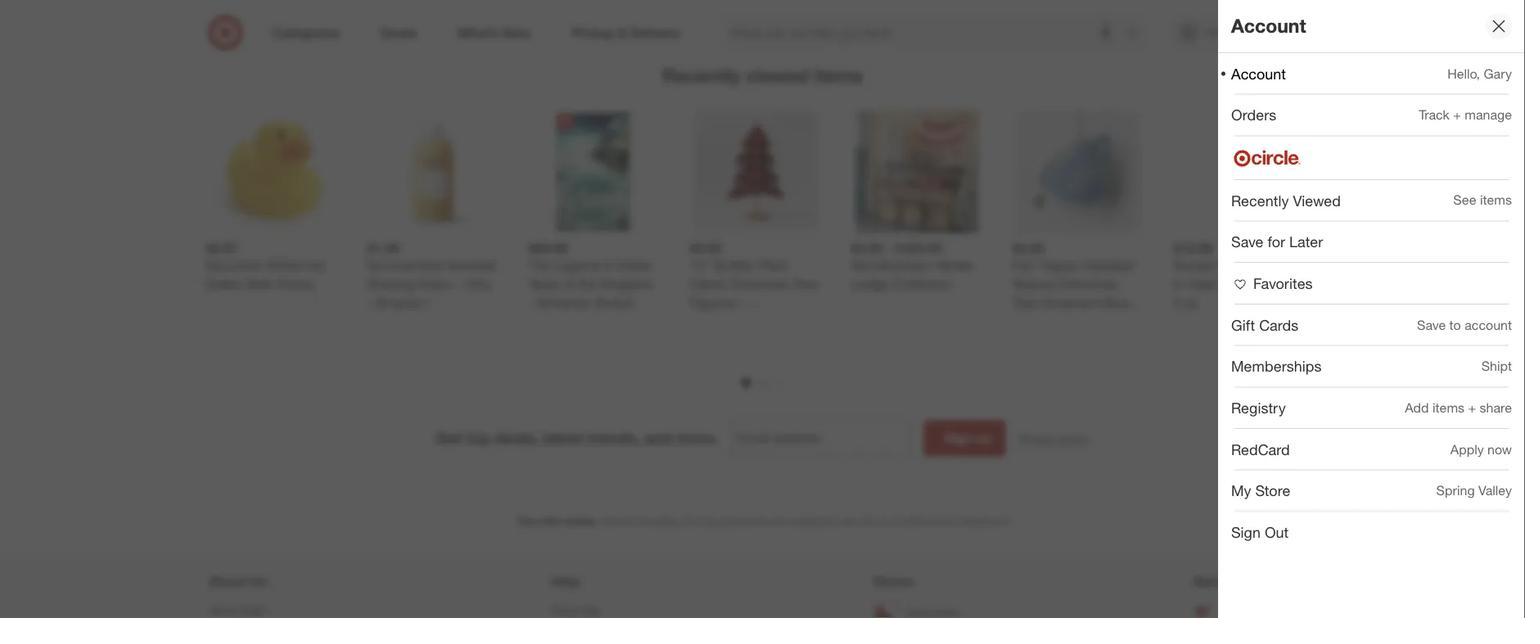 Task type: locate. For each thing, give the bounding box(es) containing it.
hi,
[[1207, 25, 1220, 40]]

gary inside account dialog
[[1484, 65, 1512, 81]]

tree inside $5.00 12" buffalo plaid fabric christmas tree figurine - wondershop™ red/black
[[793, 276, 818, 292]]

value
[[1381, 257, 1412, 273]]

shipt
[[1482, 358, 1512, 374]]

by
[[881, 514, 891, 527]]

safety
[[206, 276, 243, 292]]

may
[[838, 514, 857, 527]]

- inside $5.00 12" buffalo plaid fabric christmas tree figurine - wondershop™ red/black
[[740, 295, 745, 311]]

*
[[516, 512, 519, 523]]

- inside $69.99 the legend of zelda: tears of the kingdom - nintendo switch
[[529, 295, 534, 311]]

1 christmas from the left
[[730, 276, 789, 292]]

$3.00 inside $3.00 felt 'happy holidays' teacup christmas tree ornament blue - wondershop™
[[1012, 240, 1044, 256]]

sign left out at the right
[[1232, 524, 1261, 541]]

razor
[[1335, 295, 1369, 311]]

$3.00 for felt
[[1012, 240, 1044, 256]]

1 horizontal spatial target
[[551, 604, 578, 616]]

0 vertical spatial sign
[[945, 430, 972, 446]]

roots
[[1219, 257, 1253, 273]]

target help link
[[551, 596, 655, 618]]

-
[[887, 240, 892, 256], [454, 276, 459, 292], [1284, 276, 1289, 292], [367, 295, 372, 311], [529, 295, 534, 311], [740, 295, 745, 311], [1133, 295, 1138, 311], [1418, 295, 1423, 311], [1382, 313, 1387, 329]]

account up orders at right top
[[1232, 65, 1286, 82]]

- left 4
[[1284, 276, 1289, 292]]

about target link
[[209, 596, 333, 618]]

location
[[894, 514, 929, 527]]

see inside account dialog
[[1454, 192, 1477, 208]]

disposable
[[1364, 276, 1430, 292]]

christmas up ornament
[[1058, 276, 1118, 292]]

details.
[[564, 514, 598, 527]]

1 vertical spatial tree
[[1012, 295, 1037, 311]]

What can we help you find? suggestions appear below search field
[[721, 15, 1129, 51]]

later
[[1290, 233, 1323, 251]]

sign
[[945, 430, 972, 446], [1232, 524, 1261, 541]]

tree left lodge
[[793, 276, 818, 292]]

items
[[814, 64, 863, 87], [1480, 192, 1512, 208], [1433, 400, 1465, 416]]

$3.00 inside $3.00 - $100.00 wondershop™ winter lodge collection
[[851, 240, 883, 256]]

0 horizontal spatial gary
[[1223, 25, 1248, 40]]

kingdom
[[600, 276, 653, 292]]

about down about us
[[209, 604, 236, 616]]

christmas down plaid
[[730, 276, 789, 292]]

0 horizontal spatial $3.00
[[851, 240, 883, 256]]

account
[[1465, 317, 1512, 333]]

save for later link
[[1218, 221, 1525, 262]]

tree down the teacup
[[1012, 295, 1037, 311]]

1 horizontal spatial gary
[[1484, 65, 1512, 81]]

of up kingdom
[[602, 257, 613, 273]]

about us
[[209, 574, 267, 590]]

recently inside account dialog
[[1232, 191, 1289, 209]]

orange
[[1335, 313, 1378, 329]]

2 $3.00 from the left
[[1012, 240, 1044, 256]]

and left at
[[931, 514, 948, 527]]

1 vertical spatial of
[[563, 276, 574, 292]]

advertisement region
[[206, 0, 1320, 33]]

0 horizontal spatial wondershop™
[[690, 313, 771, 329]]

privacy policy
[[1019, 431, 1090, 445]]

christmas for holidays'
[[1058, 276, 1118, 292]]

0 horizontal spatial of
[[563, 276, 574, 292]]

felt
[[1012, 257, 1034, 273]]

leave-
[[1257, 257, 1296, 273]]

0 horizontal spatial recently
[[662, 64, 741, 87]]

sign inside account dialog
[[1232, 524, 1261, 541]]

0 vertical spatial gary
[[1223, 25, 1248, 40]]

wondershop™ up red/black
[[690, 313, 771, 329]]

top
[[466, 429, 491, 447]]

sign left up
[[945, 430, 972, 446]]

trends,
[[588, 429, 640, 447]]

1 vertical spatial recently
[[1232, 191, 1289, 209]]

2 christmas from the left
[[1058, 276, 1118, 292]]

of left the
[[563, 276, 574, 292]]

0 vertical spatial save
[[1232, 233, 1264, 251]]

1 horizontal spatial tree
[[1012, 295, 1037, 311]]

1 horizontal spatial of
[[602, 257, 613, 273]]

1 horizontal spatial recently
[[1232, 191, 1289, 209]]

harry's value pack non-disposable razor handle - orange - 6ct link
[[1325, 101, 1477, 329]]

0 vertical spatial see
[[1454, 192, 1477, 208]]

pricing,
[[683, 514, 716, 527]]

plaid
[[759, 257, 788, 273]]

save for save to account
[[1417, 317, 1446, 333]]

0 vertical spatial about
[[209, 574, 247, 590]]

target help
[[551, 604, 601, 616]]

gary right hi,
[[1223, 25, 1248, 40]]

account up account hello, gary element
[[1232, 14, 1306, 37]]

wondershop™ inside $3.00 felt 'happy holidays' teacup christmas tree ornament blue - wondershop™
[[1012, 313, 1094, 329]]

wondershop™ inside $5.00 12" buffalo plaid fabric christmas tree figurine - wondershop™ red/black
[[690, 313, 771, 329]]

recently viewed items
[[662, 64, 863, 87]]

+ right the track
[[1454, 107, 1461, 123]]

wondershop™
[[851, 257, 933, 273], [690, 313, 771, 329], [1012, 313, 1094, 329]]

munchkin white hot safety bath ducky image
[[210, 110, 333, 233]]

2 about from the top
[[209, 604, 236, 616]]

$3.00 felt 'happy holidays' teacup christmas tree ornament blue - wondershop™
[[1012, 240, 1138, 329]]

christmas inside $5.00 12" buffalo plaid fabric christmas tree figurine - wondershop™ red/black
[[730, 276, 789, 292]]

tears
[[529, 276, 560, 292]]

2 horizontal spatial wondershop™
[[1012, 313, 1094, 329]]

of
[[602, 257, 613, 273], [563, 276, 574, 292]]

6ct
[[1391, 313, 1409, 329]]

1 horizontal spatial save
[[1417, 317, 1446, 333]]

1 horizontal spatial see
[[1454, 192, 1477, 208]]

$3.00 up lodge
[[851, 240, 883, 256]]

about up 'about target'
[[209, 574, 247, 590]]

- down shaving
[[367, 295, 372, 311]]

blue
[[1103, 295, 1129, 311]]

gift
[[1232, 316, 1255, 334]]

sign for sign up
[[945, 430, 972, 446]]

christmas inside $3.00 felt 'happy holidays' teacup christmas tree ornament blue - wondershop™
[[1058, 276, 1118, 292]]

1 horizontal spatial wondershop™
[[851, 257, 933, 273]]

0 horizontal spatial target
[[238, 604, 265, 616]]

- down tears on the top left of page
[[529, 295, 534, 311]]

registry
[[1232, 399, 1286, 417]]

0 horizontal spatial see
[[519, 514, 537, 527]]

apply.
[[655, 514, 680, 527]]

privacy
[[1019, 431, 1056, 445]]

orders
[[1232, 106, 1277, 124]]

account hello, gary element
[[1232, 65, 1286, 82]]

1 horizontal spatial sign
[[1232, 524, 1261, 541]]

1 vertical spatial items
[[1480, 192, 1512, 208]]

$12.99
[[1174, 240, 1213, 256]]

store
[[1256, 482, 1291, 500]]

0 vertical spatial help
[[551, 574, 580, 590]]

0 horizontal spatial +
[[1454, 107, 1461, 123]]

and left availability
[[771, 514, 788, 527]]

tree
[[793, 276, 818, 292], [1012, 295, 1037, 311]]

save left "to"
[[1417, 317, 1446, 333]]

0 horizontal spatial save
[[1232, 233, 1264, 251]]

- left $100.00
[[887, 240, 892, 256]]

1 about from the top
[[209, 574, 247, 590]]

1 horizontal spatial $3.00
[[1012, 240, 1044, 256]]

recently left viewed
[[662, 64, 741, 87]]

1 horizontal spatial items
[[1433, 400, 1465, 416]]

sign for sign out
[[1232, 524, 1261, 541]]

recently for recently viewed
[[1232, 191, 1289, 209]]

wondershop™ down ornament
[[1012, 313, 1094, 329]]

2 vertical spatial items
[[1433, 400, 1465, 416]]

0 vertical spatial account
[[1232, 14, 1306, 37]]

add items + share
[[1405, 400, 1512, 416]]

favorites
[[1254, 274, 1313, 292]]

1 vertical spatial see
[[519, 514, 537, 527]]

view favorites element
[[1232, 274, 1313, 292]]

1 vertical spatial save
[[1417, 317, 1446, 333]]

0 horizontal spatial items
[[814, 64, 863, 87]]

sign inside button
[[945, 430, 972, 446]]

gary right hello,
[[1484, 65, 1512, 81]]

- right blue
[[1133, 295, 1138, 311]]

0 horizontal spatial and
[[644, 429, 672, 447]]

shaving
[[367, 276, 414, 292]]

now
[[1488, 441, 1512, 457]]

0 horizontal spatial christmas
[[730, 276, 789, 292]]

2 horizontal spatial items
[[1480, 192, 1512, 208]]

tree inside $3.00 felt 'happy holidays' teacup christmas tree ornament blue - wondershop™
[[1012, 295, 1037, 311]]

+ left 'share'
[[1469, 400, 1476, 416]]

$2.87 munchkin white hot safety bath ducky
[[206, 240, 325, 292]]

tree for felt 'happy holidays' teacup christmas tree ornament blue - wondershop™
[[1012, 295, 1037, 311]]

2 horizontal spatial and
[[931, 514, 948, 527]]

$2.87
[[206, 240, 238, 256]]

- inside $12.99 rucker roots leave- in heat protectant - 4 fl oz
[[1284, 276, 1289, 292]]

- right 'figurine' on the left
[[740, 295, 745, 311]]

recently up for at the right top of the page
[[1232, 191, 1289, 209]]

items for recently viewed
[[1480, 192, 1512, 208]]

0 horizontal spatial sign
[[945, 430, 972, 446]]

wondershop™ up lodge
[[851, 257, 933, 273]]

heat
[[1188, 276, 1216, 292]]

1 horizontal spatial christmas
[[1058, 276, 1118, 292]]

None text field
[[731, 420, 911, 456]]

zelda:
[[617, 257, 653, 273]]

account dialog
[[1218, 0, 1525, 618]]

0 vertical spatial +
[[1454, 107, 1461, 123]]

0 vertical spatial tree
[[793, 276, 818, 292]]

$3.00 up felt
[[1012, 240, 1044, 256]]

account
[[1232, 14, 1306, 37], [1232, 65, 1286, 82]]

get
[[436, 429, 462, 447]]

figurine
[[690, 295, 737, 311]]

smartly™
[[376, 295, 429, 311]]

1 vertical spatial sign
[[1232, 524, 1261, 541]]

ornament
[[1041, 295, 1099, 311]]

1 vertical spatial about
[[209, 604, 236, 616]]

1 vertical spatial gary
[[1484, 65, 1512, 81]]

christmas for plaid
[[730, 276, 789, 292]]

gary for hi, gary
[[1223, 25, 1248, 40]]

1 vertical spatial +
[[1469, 400, 1476, 416]]

0 vertical spatial recently
[[662, 64, 741, 87]]

latest
[[543, 429, 584, 447]]

memberships
[[1232, 358, 1322, 375]]

save up roots
[[1232, 233, 1264, 251]]

availability
[[790, 514, 836, 527]]

valley
[[1479, 483, 1512, 499]]

viewed
[[746, 64, 809, 87]]

1 vertical spatial account
[[1232, 65, 1286, 82]]

and left more.
[[644, 429, 672, 447]]

gary for hello, gary
[[1484, 65, 1512, 81]]

1 $3.00 from the left
[[851, 240, 883, 256]]

0 horizontal spatial tree
[[793, 276, 818, 292]]

1 account from the top
[[1232, 14, 1306, 37]]

1 vertical spatial help
[[581, 604, 601, 616]]



Task type: vqa. For each thing, say whether or not it's contained in the screenshot.


Task type: describe. For each thing, give the bounding box(es) containing it.
white
[[266, 257, 300, 273]]

12"
[[690, 257, 710, 273]]

sign up button
[[924, 420, 1006, 456]]

ducky
[[278, 276, 315, 292]]

fl
[[1174, 295, 1181, 311]]

spring
[[1437, 483, 1475, 499]]

the
[[578, 276, 597, 292]]

sponsored
[[1271, 34, 1320, 47]]

red/black
[[690, 332, 751, 348]]

collection
[[892, 276, 951, 292]]

about for about us
[[209, 574, 247, 590]]

recently for recently viewed items
[[662, 64, 741, 87]]

- inside $3.00 - $100.00 wondershop™ winter lodge collection
[[887, 240, 892, 256]]

wondershop™ inside $3.00 - $100.00 wondershop™ winter lodge collection
[[851, 257, 933, 273]]

protectant
[[1219, 276, 1280, 292]]

more.
[[676, 429, 718, 447]]

$100.00
[[896, 240, 942, 256]]

- left 6ct
[[1382, 313, 1387, 329]]

save for later
[[1232, 233, 1323, 251]]

stores
[[874, 574, 914, 590]]

4
[[1293, 276, 1300, 292]]

apply now
[[1451, 441, 1512, 457]]

2 account from the top
[[1232, 65, 1286, 82]]

$3.00 - $100.00 wondershop™ winter lodge collection
[[851, 240, 974, 292]]

nintendo
[[537, 295, 591, 311]]

1 horizontal spatial +
[[1469, 400, 1476, 416]]

summertime scented shaving foam - 10oz - smartly™ image
[[372, 110, 495, 233]]

track + manage
[[1419, 107, 1512, 123]]

scented
[[447, 257, 496, 273]]

summertime
[[367, 257, 443, 273]]

us
[[250, 574, 267, 590]]

$69.99
[[529, 240, 568, 256]]

about for about target
[[209, 604, 236, 616]]

handle
[[1373, 295, 1415, 311]]

see items
[[1454, 192, 1512, 208]]

cards
[[1260, 316, 1299, 334]]

hi, gary
[[1207, 25, 1248, 40]]

winter
[[936, 257, 974, 273]]

$12.99 rucker roots leave- in heat protectant - 4 fl oz
[[1174, 240, 1300, 311]]

manage
[[1465, 107, 1512, 123]]

items for registry
[[1433, 400, 1465, 416]]

sign out link
[[1218, 512, 1525, 553]]

* see offer details. restrictions apply. pricing, promotions and availability may vary by location and at target.com
[[516, 512, 1010, 527]]

teacup
[[1012, 276, 1055, 292]]

wondershop™ winter lodge collection image
[[856, 110, 978, 233]]

rucker
[[1174, 257, 1215, 273]]

policy
[[1059, 431, 1090, 445]]

$69.99 the legend of zelda: tears of the kingdom - nintendo switch
[[529, 240, 653, 311]]

munchkin
[[206, 257, 263, 273]]

10oz
[[463, 276, 491, 292]]

sign out
[[1232, 524, 1289, 541]]

viewed
[[1293, 191, 1341, 209]]

0 vertical spatial items
[[814, 64, 863, 87]]

about target
[[209, 604, 265, 616]]

0 horizontal spatial help
[[551, 574, 580, 590]]

spring valley
[[1437, 483, 1512, 499]]

felt 'happy holidays' teacup christmas tree ornament blue - wondershop™ image
[[1017, 110, 1140, 233]]

1 horizontal spatial help
[[581, 604, 601, 616]]

$3.00 for -
[[851, 240, 883, 256]]

bath
[[247, 276, 274, 292]]

hot
[[304, 257, 325, 273]]

the legend of zelda: tears of the kingdom - nintendo switch image
[[533, 110, 656, 233]]

- right handle at the right of the page
[[1418, 295, 1423, 311]]

get top deals, latest trends, and more.
[[436, 429, 718, 447]]

- inside $3.00 felt 'happy holidays' teacup christmas tree ornament blue - wondershop™
[[1133, 295, 1138, 311]]

vary
[[859, 514, 878, 527]]

switch
[[595, 295, 634, 311]]

1 target from the left
[[238, 604, 265, 616]]

at
[[951, 514, 959, 527]]

- left 10oz
[[454, 276, 459, 292]]

$1.49 summertime scented shaving foam - 10oz - smartly™
[[367, 240, 496, 311]]

0 vertical spatial of
[[602, 257, 613, 273]]

tree for 12" buffalo plaid fabric christmas tree figurine - wondershop™ red/black
[[793, 276, 818, 292]]

hello,
[[1448, 65, 1480, 81]]

$1.49
[[367, 240, 399, 256]]

oz
[[1184, 295, 1198, 311]]

pack
[[1416, 257, 1445, 273]]

favorites link
[[1218, 263, 1525, 304]]

save for save for later
[[1232, 233, 1264, 251]]

save to account
[[1417, 317, 1512, 333]]

redcard
[[1232, 441, 1290, 458]]

see inside the * see offer details. restrictions apply. pricing, promotions and availability may vary by location and at target.com
[[519, 514, 537, 527]]

deals,
[[495, 429, 539, 447]]

fabric
[[690, 276, 726, 292]]

for
[[1268, 233, 1286, 251]]

$5.00 12" buffalo plaid fabric christmas tree figurine - wondershop™ red/black
[[690, 240, 818, 348]]

restrictions
[[600, 514, 652, 527]]

buffalo
[[714, 257, 755, 273]]

target.com
[[962, 514, 1010, 527]]

12" buffalo plaid fabric christmas tree figurine - wondershop™ red/black image
[[694, 110, 817, 233]]

up
[[976, 430, 992, 446]]

legend
[[554, 257, 598, 273]]

share
[[1480, 400, 1512, 416]]

1 horizontal spatial and
[[771, 514, 788, 527]]

rucker roots leave-in heat protectant - 4 fl oz image
[[1178, 110, 1301, 233]]

add
[[1405, 400, 1429, 416]]

harry's value pack non-disposable razor handle - orange - 6ct
[[1335, 257, 1445, 329]]

2 target from the left
[[551, 604, 578, 616]]

holidays'
[[1083, 257, 1137, 273]]

search button
[[1117, 15, 1157, 54]]

services
[[1193, 574, 1247, 590]]

'happy
[[1037, 257, 1079, 273]]

out
[[1265, 524, 1289, 541]]



